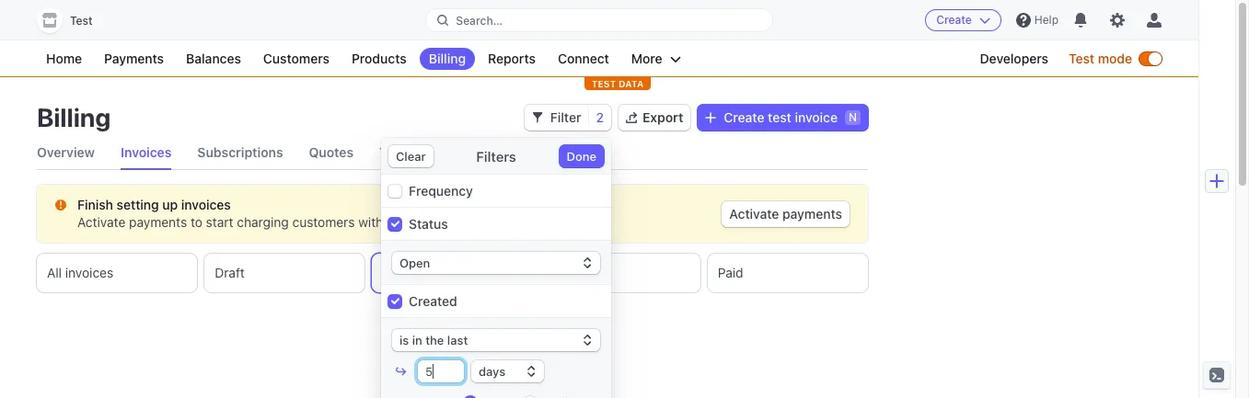 Task type: locate. For each thing, give the bounding box(es) containing it.
activate inside finish setting up invoices activate payments to start charging customers with invoices.
[[77, 215, 126, 230]]

tab list up frequency in the top of the page
[[37, 136, 868, 170]]

overview link
[[37, 136, 95, 169]]

2 tab list from the top
[[37, 254, 868, 293]]

connect link
[[549, 48, 619, 70]]

draft
[[215, 265, 245, 281]]

activate
[[730, 206, 779, 222], [77, 215, 126, 230]]

frequency
[[409, 183, 473, 199]]

done
[[567, 149, 597, 164]]

balances link
[[177, 48, 250, 70]]

data
[[619, 78, 644, 89]]

1 tab list from the top
[[37, 136, 868, 170]]

svg image left "finish"
[[55, 200, 66, 211]]

up
[[162, 197, 178, 213]]

invoices.
[[387, 215, 439, 230]]

0 vertical spatial tab list
[[37, 136, 868, 170]]

quotes
[[309, 145, 354, 160]]

1 vertical spatial tab list
[[37, 254, 868, 293]]

test left clocks
[[379, 145, 406, 160]]

create inside button
[[937, 13, 972, 27]]

test button
[[37, 7, 111, 33]]

1 horizontal spatial svg image
[[532, 112, 543, 123]]

help button
[[1009, 6, 1066, 35]]

charging
[[237, 215, 289, 230]]

create
[[937, 13, 972, 27], [724, 110, 765, 125]]

test up home on the left top
[[70, 14, 93, 28]]

svg image left "filter"
[[532, 112, 543, 123]]

create up developers link
[[937, 13, 972, 27]]

None number field
[[418, 361, 464, 383]]

1 vertical spatial create
[[724, 110, 765, 125]]

2 horizontal spatial test
[[1069, 51, 1095, 66]]

billing down search…
[[429, 51, 466, 66]]

connect
[[558, 51, 609, 66]]

1 horizontal spatial payments
[[783, 206, 843, 222]]

export button
[[619, 105, 691, 131]]

test
[[70, 14, 93, 28], [1069, 51, 1095, 66], [379, 145, 406, 160]]

1 vertical spatial test
[[1069, 51, 1095, 66]]

home
[[46, 51, 82, 66]]

to
[[191, 215, 202, 230]]

1 horizontal spatial test
[[379, 145, 406, 160]]

0 horizontal spatial payments
[[129, 215, 187, 230]]

0 vertical spatial test
[[70, 14, 93, 28]]

payments
[[783, 206, 843, 222], [129, 215, 187, 230]]

2
[[596, 110, 604, 125]]

draft button
[[205, 254, 365, 293]]

with
[[358, 215, 383, 230]]

0 horizontal spatial billing
[[37, 102, 111, 133]]

0 vertical spatial create
[[937, 13, 972, 27]]

test for test clocks
[[379, 145, 406, 160]]

outstanding button
[[372, 254, 533, 293]]

1 horizontal spatial invoices
[[181, 197, 231, 213]]

2 vertical spatial test
[[379, 145, 406, 160]]

0 vertical spatial invoices
[[181, 197, 231, 213]]

tab list
[[37, 136, 868, 170], [37, 254, 868, 293]]

1 horizontal spatial billing
[[429, 51, 466, 66]]

tab list up created
[[37, 254, 868, 293]]

1 vertical spatial invoices
[[65, 265, 113, 281]]

clocks
[[409, 145, 449, 160]]

0 horizontal spatial activate
[[77, 215, 126, 230]]

1 vertical spatial svg image
[[55, 200, 66, 211]]

tab list containing all invoices
[[37, 254, 868, 293]]

activate up paid
[[730, 206, 779, 222]]

1 horizontal spatial create
[[937, 13, 972, 27]]

past due button
[[540, 254, 701, 293]]

svg image
[[532, 112, 543, 123], [55, 200, 66, 211]]

test clocks
[[379, 145, 449, 160]]

0 horizontal spatial create
[[724, 110, 765, 125]]

test for test
[[70, 14, 93, 28]]

test
[[592, 78, 616, 89]]

done button
[[559, 145, 604, 168]]

billing link
[[420, 48, 475, 70]]

0 horizontal spatial invoices
[[65, 265, 113, 281]]

paid button
[[708, 254, 868, 293]]

test left mode
[[1069, 51, 1095, 66]]

test inside tab list
[[379, 145, 406, 160]]

products
[[352, 51, 407, 66]]

payments down up
[[129, 215, 187, 230]]

n
[[849, 111, 857, 124]]

help
[[1035, 13, 1059, 27]]

setting
[[117, 197, 159, 213]]

test inside button
[[70, 14, 93, 28]]

invoices up to
[[181, 197, 231, 213]]

create for create
[[937, 13, 972, 27]]

invoices
[[181, 197, 231, 213], [65, 265, 113, 281]]

0 horizontal spatial test
[[70, 14, 93, 28]]

activate payments
[[730, 206, 843, 222]]

billing
[[429, 51, 466, 66], [37, 102, 111, 133]]

balances
[[186, 51, 241, 66]]

payments inside finish setting up invoices activate payments to start charging customers with invoices.
[[129, 215, 187, 230]]

create test invoice
[[724, 110, 838, 125]]

0 horizontal spatial svg image
[[55, 200, 66, 211]]

billing up overview
[[37, 102, 111, 133]]

filter
[[550, 110, 581, 125]]

payments up paid button
[[783, 206, 843, 222]]

activate down "finish"
[[77, 215, 126, 230]]

customers
[[263, 51, 330, 66]]

create right svg image on the top
[[724, 110, 765, 125]]

invoices right "all"
[[65, 265, 113, 281]]



Task type: describe. For each thing, give the bounding box(es) containing it.
finish setting up invoices activate payments to start charging customers with invoices.
[[77, 197, 439, 230]]

subscriptions link
[[197, 136, 283, 169]]

create button
[[926, 9, 1002, 31]]

0 vertical spatial billing
[[429, 51, 466, 66]]

reports
[[488, 51, 536, 66]]

Search… search field
[[427, 9, 772, 32]]

filters
[[476, 148, 516, 165]]

past
[[550, 265, 576, 281]]

paid
[[718, 265, 744, 281]]

created
[[409, 294, 457, 309]]

test clocks link
[[379, 136, 449, 169]]

more button
[[622, 48, 690, 70]]

finish
[[77, 197, 113, 213]]

status
[[409, 216, 448, 232]]

1 horizontal spatial activate
[[730, 206, 779, 222]]

activate payments link
[[722, 202, 850, 227]]

search…
[[456, 13, 503, 27]]

payments link
[[95, 48, 173, 70]]

all invoices
[[47, 265, 113, 281]]

outstanding
[[383, 265, 461, 281]]

test
[[768, 110, 792, 125]]

home link
[[37, 48, 91, 70]]

create for create test invoice
[[724, 110, 765, 125]]

test for test mode
[[1069, 51, 1095, 66]]

all invoices button
[[37, 254, 197, 293]]

overview
[[37, 145, 95, 160]]

invoices inside finish setting up invoices activate payments to start charging customers with invoices.
[[181, 197, 231, 213]]

start
[[206, 215, 234, 230]]

test data
[[592, 78, 644, 89]]

customers link
[[254, 48, 339, 70]]

export
[[643, 110, 684, 125]]

clear button
[[389, 145, 433, 168]]

quotes link
[[309, 136, 354, 169]]

more
[[632, 51, 663, 66]]

developers link
[[971, 48, 1058, 70]]

clear
[[396, 149, 426, 164]]

invoices link
[[121, 136, 172, 169]]

invoices
[[121, 145, 172, 160]]

all
[[47, 265, 62, 281]]

products link
[[343, 48, 416, 70]]

svg image
[[706, 112, 717, 123]]

test mode
[[1069, 51, 1133, 66]]

payments
[[104, 51, 164, 66]]

subscriptions
[[197, 145, 283, 160]]

due
[[580, 265, 602, 281]]

customers
[[292, 215, 355, 230]]

Search… text field
[[427, 9, 772, 32]]

mode
[[1098, 51, 1133, 66]]

reports link
[[479, 48, 545, 70]]

invoices inside button
[[65, 265, 113, 281]]

0 vertical spatial svg image
[[532, 112, 543, 123]]

developers
[[980, 51, 1049, 66]]

tab list containing overview
[[37, 136, 868, 170]]

past due
[[550, 265, 602, 281]]

1 vertical spatial billing
[[37, 102, 111, 133]]

invoice
[[795, 110, 838, 125]]



Task type: vqa. For each thing, say whether or not it's contained in the screenshot.
the Core navigation links element
no



